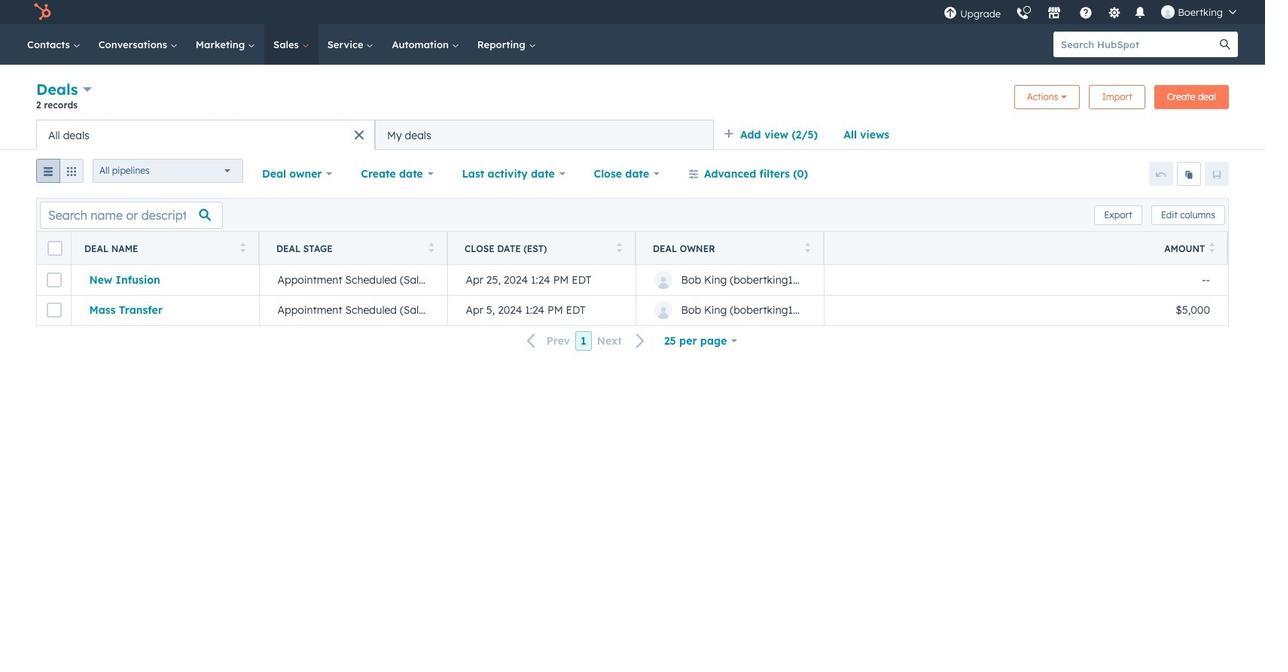 Task type: vqa. For each thing, say whether or not it's contained in the screenshot.
third Press to sort. element from right Press to sort. image
yes



Task type: locate. For each thing, give the bounding box(es) containing it.
1 horizontal spatial press to sort. image
[[617, 242, 622, 253]]

group
[[36, 159, 84, 189]]

3 press to sort. element from the left
[[617, 242, 622, 255]]

press to sort. image
[[428, 242, 434, 253], [1210, 242, 1216, 253]]

0 horizontal spatial press to sort. image
[[428, 242, 434, 253]]

1 press to sort. element from the left
[[240, 242, 246, 255]]

bob king image
[[1162, 5, 1175, 19]]

banner
[[36, 78, 1230, 120]]

0 horizontal spatial press to sort. image
[[240, 242, 246, 253]]

press to sort. image for fifth the press to sort. element from the left
[[1210, 242, 1216, 253]]

4 press to sort. element from the left
[[805, 242, 811, 255]]

press to sort. element
[[240, 242, 246, 255], [428, 242, 434, 255], [617, 242, 622, 255], [805, 242, 811, 255], [1210, 242, 1216, 255]]

2 press to sort. image from the left
[[1210, 242, 1216, 253]]

menu
[[937, 0, 1248, 24]]

1 press to sort. image from the left
[[428, 242, 434, 253]]

marketplaces image
[[1048, 7, 1062, 20]]

2 horizontal spatial press to sort. image
[[805, 242, 811, 253]]

press to sort. image
[[240, 242, 246, 253], [617, 242, 622, 253], [805, 242, 811, 253]]

2 press to sort. image from the left
[[617, 242, 622, 253]]

1 press to sort. image from the left
[[240, 242, 246, 253]]

1 horizontal spatial press to sort. image
[[1210, 242, 1216, 253]]

press to sort. image for 2nd the press to sort. element
[[428, 242, 434, 253]]



Task type: describe. For each thing, give the bounding box(es) containing it.
5 press to sort. element from the left
[[1210, 242, 1216, 255]]

2 press to sort. element from the left
[[428, 242, 434, 255]]

Search name or description search field
[[40, 202, 223, 229]]

Search HubSpot search field
[[1054, 32, 1213, 57]]

3 press to sort. image from the left
[[805, 242, 811, 253]]

pagination navigation
[[518, 331, 655, 351]]



